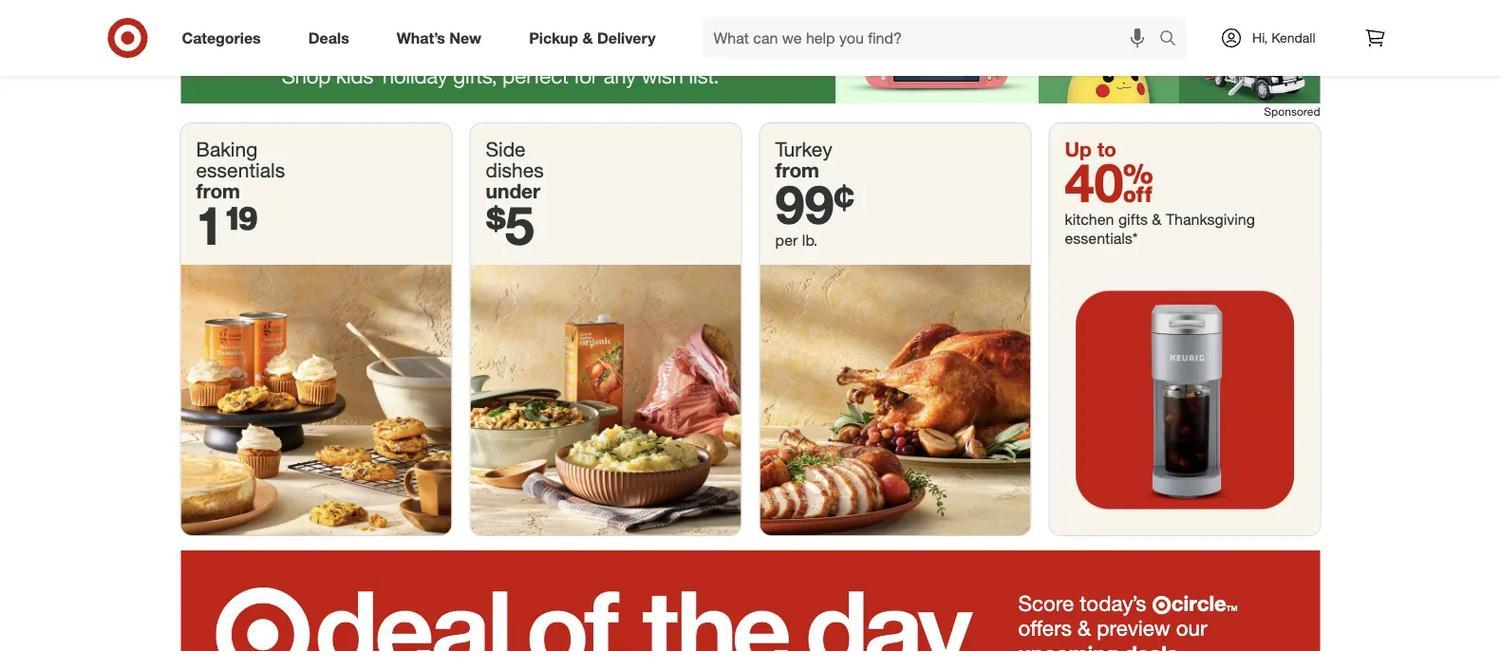 Task type: describe. For each thing, give the bounding box(es) containing it.
1 19
[[196, 192, 259, 257]]

what's new
[[397, 29, 482, 47]]

baking
[[196, 137, 258, 161]]

what's new link
[[381, 17, 505, 59]]

score today's ◎ circle tm offers & preview our
[[1018, 590, 1238, 642]]

gifts
[[1119, 210, 1148, 229]]

99¢
[[775, 171, 854, 236]]

sponsored
[[1264, 104, 1320, 119]]

search
[[1151, 30, 1197, 49]]

kendall
[[1272, 29, 1316, 46]]

categories
[[182, 29, 261, 47]]

target deal of the day image
[[181, 551, 1320, 651]]

$5
[[486, 192, 534, 257]]

our
[[1176, 616, 1207, 642]]

What can we help you find? suggestions appear below search field
[[702, 17, 1164, 59]]

to
[[1098, 137, 1117, 161]]

score
[[1018, 590, 1074, 616]]

0 horizontal spatial &
[[583, 29, 593, 47]]

from inside turkey from
[[775, 158, 820, 182]]

up to
[[1065, 137, 1117, 161]]

today's
[[1080, 590, 1147, 616]]

up
[[1065, 137, 1092, 161]]

1
[[196, 192, 224, 257]]

hi, kendall
[[1253, 29, 1316, 46]]

& inside kitchen gifts & thanksgiving essentials*
[[1152, 210, 1162, 229]]

per lb.
[[775, 231, 818, 250]]

pickup
[[529, 29, 578, 47]]

preview
[[1097, 616, 1170, 642]]

tm
[[1227, 604, 1238, 613]]

advertisement region
[[181, 9, 1320, 104]]

thanksgiving
[[1166, 210, 1255, 229]]

offers
[[1018, 616, 1072, 642]]

new
[[450, 29, 482, 47]]



Task type: locate. For each thing, give the bounding box(es) containing it.
& right the gifts
[[1152, 210, 1162, 229]]

&
[[583, 29, 593, 47], [1152, 210, 1162, 229], [1078, 616, 1091, 642]]

kitchen
[[1065, 210, 1114, 229]]

delivery
[[597, 29, 656, 47]]

deals link
[[292, 17, 373, 59]]

40
[[1065, 150, 1154, 215]]

turkey from
[[775, 137, 833, 182]]

& inside 'score today's ◎ circle tm offers & preview our'
[[1078, 616, 1091, 642]]

deals
[[308, 29, 349, 47]]

what's
[[397, 29, 445, 47]]

& right pickup
[[583, 29, 593, 47]]

1 horizontal spatial from
[[775, 158, 820, 182]]

turkey
[[775, 137, 833, 161]]

0 vertical spatial &
[[583, 29, 593, 47]]

hi,
[[1253, 29, 1268, 46]]

from
[[775, 158, 820, 182], [196, 179, 240, 203]]

under
[[486, 179, 541, 203]]

side
[[486, 137, 526, 161]]

pickup & delivery link
[[513, 17, 679, 59]]

essentials*
[[1065, 229, 1138, 248]]

circle
[[1172, 590, 1227, 616]]

2 vertical spatial &
[[1078, 616, 1091, 642]]

essentials
[[196, 158, 285, 182]]

19
[[224, 192, 259, 257]]

kitchen gifts & thanksgiving essentials*
[[1065, 210, 1255, 248]]

baking essentials from
[[196, 137, 285, 203]]

0 horizontal spatial from
[[196, 179, 240, 203]]

1 vertical spatial &
[[1152, 210, 1162, 229]]

◎
[[1152, 594, 1172, 615]]

1 horizontal spatial &
[[1078, 616, 1091, 642]]

dishes
[[486, 158, 544, 182]]

per
[[775, 231, 798, 250]]

side dishes under
[[486, 137, 544, 203]]

lb.
[[802, 231, 818, 250]]

2 horizontal spatial &
[[1152, 210, 1162, 229]]

search button
[[1151, 17, 1197, 63]]

pickup & delivery
[[529, 29, 656, 47]]

categories link
[[166, 17, 285, 59]]

from inside baking essentials from
[[196, 179, 240, 203]]

& right offers
[[1078, 616, 1091, 642]]



Task type: vqa. For each thing, say whether or not it's contained in the screenshot.
categories link
yes



